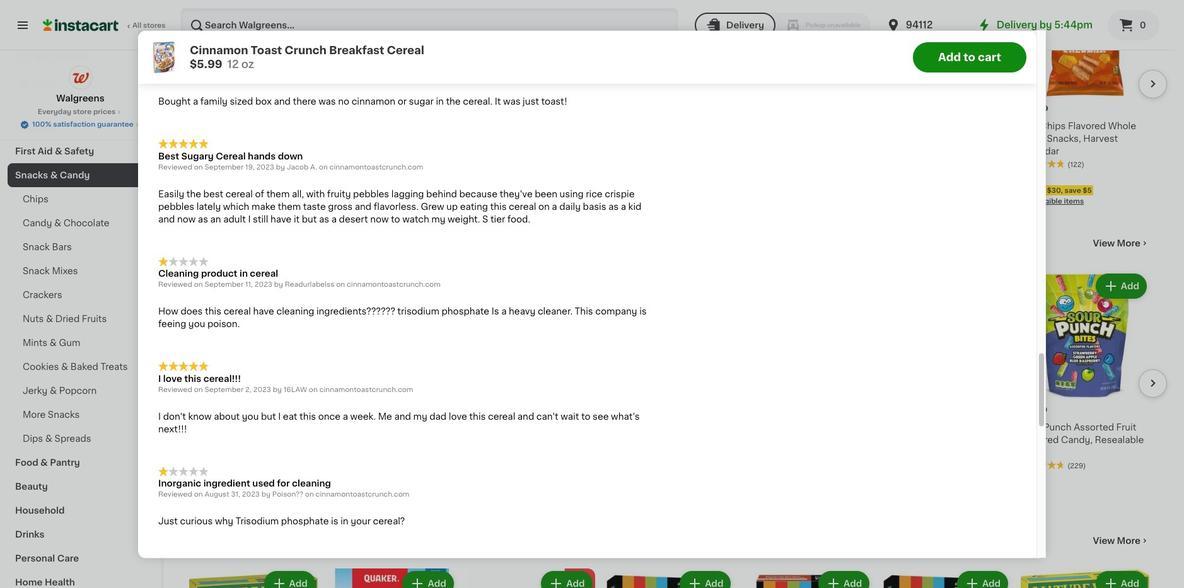 Task type: locate. For each thing, give the bounding box(es) containing it.
baked
[[71, 363, 98, 372]]

taste
[[303, 203, 326, 212]]

0 horizontal spatial best
[[158, 152, 179, 161]]

cereal inside cinnamon toast crunch breakfast cereal $5.99 12 oz
[[387, 45, 424, 55]]

chocolate up butter
[[385, 423, 431, 432]]

1 vertical spatial snack
[[23, 267, 50, 276]]

september inside just toast reviewed on september 19, 2023 by momma on  cinnamontoastcrunch.com
[[205, 72, 244, 79]]

gross
[[328, 203, 353, 212]]

items for 99
[[371, 201, 391, 208]]

1 horizontal spatial $5
[[390, 190, 399, 196]]

cereal inside i don't know about you but i eat this once a week. me and my dad love this cereal and can't wait to see what's next!!!
[[488, 413, 516, 421]]

see down fruity
[[328, 201, 342, 208]]

1 horizontal spatial but
[[302, 215, 317, 224]]

eligible down any
[[482, 198, 508, 205]]

chips down 4 49
[[1041, 122, 1066, 131]]

this inside easily the best cereal of them all, with fruity pebbles lagging behind because they've been using rice crispie pebbles lately which make them taste gross and flavorless. grew up eating this cereal on a daily basis as a kid and now as an adult i still have it but as a desert now to watch my weight. s tier food.
[[490, 203, 507, 212]]

reviewed inside 'inorganic ingredient used for cleaning reviewed on august 31, 2023 by poison?? on  cinnamontoastcrunch.com'
[[158, 492, 192, 499]]

reviewed down inorganic
[[158, 492, 192, 499]]

cinnamontoastcrunch.com up lagging
[[330, 164, 424, 171]]

cereal?
[[373, 518, 405, 526]]

1 vertical spatial view more link
[[1094, 535, 1150, 548]]

on inside easily the best cereal of them all, with fruity pebbles lagging behind because they've been using rice crispie pebbles lately which make them taste gross and flavorless. grew up eating this cereal on a daily basis as a kid and now as an adult i still have it but as a desert now to watch my weight. s tier food.
[[539, 203, 550, 212]]

99 for 2
[[345, 407, 355, 414]]

5 reviewed from the top
[[158, 492, 192, 499]]

12
[[227, 59, 239, 69]]

and right me
[[395, 413, 411, 421]]

1 horizontal spatial it
[[294, 215, 300, 224]]

0 vertical spatial to
[[964, 52, 976, 62]]

chocolate down chips link at the left
[[64, 219, 110, 228]]

this up poison.
[[205, 308, 222, 316]]

1 free from the left
[[218, 91, 234, 98]]

& up snack bars at top
[[54, 219, 61, 228]]

love inside i don't know about you but i eat this once a week. me and my dad love this cereal and can't wait to see what's next!!!
[[449, 413, 467, 421]]

crispie
[[605, 190, 635, 199]]

& right food
[[40, 459, 48, 467]]

49 for 2
[[484, 106, 493, 113]]

spend $30, save $5 see eligible items down (122)
[[1021, 187, 1093, 205]]

in inside cleaning product in cereal reviewed on september 11, 2023 by readurlabelss on  cinnamontoastcrunch.com
[[240, 270, 248, 279]]

0 horizontal spatial snacks,
[[229, 135, 264, 143]]

$ left 'no'
[[330, 106, 335, 113]]

you up gummi
[[242, 413, 259, 421]]

oz inside cinnamon toast crunch breakfast cereal $5.99 12 oz
[[241, 59, 254, 69]]

see inside product group
[[1021, 198, 1035, 205]]

candy, up 'rainbow'
[[501, 423, 533, 432]]

2 vertical spatial to
[[582, 413, 591, 421]]

1 size from the left
[[217, 436, 235, 445]]

candy, inside the "haribo gummi candy, share size"
[[262, 423, 294, 432]]

cereal up nerds
[[488, 413, 516, 421]]

september inside best sugary cereal hands down reviewed on september 19, 2023 by jacob a. on  cinnamontoastcrunch.com
[[205, 164, 244, 171]]

& for dried
[[46, 315, 53, 324]]

eligible for 4 49
[[1037, 198, 1063, 205]]

about
[[214, 413, 240, 421]]

by right 11,
[[274, 282, 283, 289]]

1 vertical spatial them
[[278, 203, 301, 212]]

0 horizontal spatial my
[[414, 413, 428, 421]]

$5 up make
[[251, 187, 260, 194]]

it down all,
[[294, 215, 300, 224]]

& for spreads
[[45, 435, 52, 443]]

them down all,
[[278, 203, 301, 212]]

chocolate for &
[[64, 219, 110, 228]]

milk inside reese's milk chocolate king size peanut butter cups candy
[[365, 423, 383, 432]]

2 horizontal spatial free
[[773, 91, 789, 98]]

0 horizontal spatial size
[[217, 436, 235, 445]]

$ up godiva at the right of the page
[[608, 407, 613, 414]]

size down gummi
[[217, 436, 235, 445]]

1 horizontal spatial add button
[[404, 275, 453, 298]]

99 inside $ 5 99
[[345, 106, 355, 113]]

reviewed inside i love this cereal!!! reviewed on september 2, 2023 by 16law on  cinnamontoastcrunch.com
[[158, 387, 192, 394]]

oz
[[241, 59, 254, 69], [345, 159, 354, 166], [196, 461, 204, 468], [341, 473, 349, 480]]

now left an
[[177, 215, 196, 224]]

i left the "still" on the top of the page
[[248, 215, 251, 224]]

s
[[483, 215, 489, 224]]

the inside easily the best cereal of them all, with fruity pebbles lagging behind because they've been using rice crispie pebbles lately which make them taste gross and flavorless. grew up eating this cereal on a daily basis as a kid and now as an adult i still have it but as a desert now to watch my weight. s tier food.
[[187, 190, 201, 199]]

99 down best seller
[[345, 106, 355, 113]]

readurlabelss
[[285, 282, 335, 289]]

2 was from the left
[[503, 98, 521, 107]]

2023 inside i love this cereal!!! reviewed on september 2, 2023 by 16law on  cinnamontoastcrunch.com
[[253, 387, 271, 394]]

food
[[15, 459, 38, 467]]

1 horizontal spatial you
[[242, 413, 259, 421]]

milk for 3
[[644, 423, 662, 432]]

$ inside $ 5 99
[[330, 106, 335, 113]]

$30, up "which" at the top of page
[[215, 187, 231, 194]]

99 inside $ 2 99
[[345, 407, 355, 414]]

99 for 5
[[345, 106, 355, 113]]

1 horizontal spatial snacks,
[[1047, 135, 1082, 143]]

(122)
[[1068, 162, 1085, 169]]

but inside i don't know about you but i eat this once a week. me and my dad love this cereal and can't wait to see what's next!!!
[[261, 413, 276, 421]]

cereal up poison.
[[224, 308, 251, 316]]

3
[[613, 406, 621, 420]]

spend for 69
[[191, 187, 214, 194]]

0 horizontal spatial love
[[163, 375, 182, 384]]

candy down safety
[[60, 171, 90, 180]]

0 horizontal spatial to
[[391, 215, 400, 224]]

0 horizontal spatial delivery
[[727, 21, 765, 30]]

but down taste
[[302, 215, 317, 224]]

my left dad
[[414, 413, 428, 421]]

3 september from the top
[[205, 282, 244, 289]]

$ for cheetos crunchy cheese flavored snacks, flamin' hot flavored
[[192, 106, 196, 113]]

best seller
[[332, 92, 363, 97]]

have inside how does this cereal have cleaning ingredients??????    trisodium phosphate is a heavy cleaner. this company is feeing you poison.
[[253, 308, 274, 316]]

1 horizontal spatial was
[[503, 98, 521, 107]]

been
[[535, 190, 558, 199]]

for
[[277, 480, 290, 489]]

buy for buy any 2, save $2 see eligible items
[[468, 187, 482, 194]]

$5 for 99
[[390, 190, 399, 196]]

cleaning down readurlabelss
[[277, 308, 314, 316]]

now
[[177, 215, 196, 224], [370, 215, 389, 224]]

on up $ 2 79 on the bottom
[[194, 387, 203, 394]]

$ inside $ 3 99
[[608, 407, 613, 414]]

1 item carousel region from the top
[[189, 0, 1168, 216]]

cereal right breakfast
[[387, 45, 424, 55]]

0 horizontal spatial candy,
[[262, 423, 294, 432]]

0 horizontal spatial now
[[177, 215, 196, 224]]

1 horizontal spatial 2
[[335, 406, 344, 420]]

2 19, from the top
[[245, 164, 255, 171]]

cheetos crunchy cheese flavored snacks, flamin' hot flavored
[[189, 122, 316, 156]]

this
[[490, 203, 507, 212], [205, 308, 222, 316], [184, 375, 201, 384], [300, 413, 316, 421], [470, 413, 486, 421]]

0 vertical spatial view
[[1094, 239, 1115, 248]]

0 horizontal spatial is
[[331, 518, 339, 526]]

items
[[232, 198, 252, 205], [510, 198, 530, 205], [1065, 198, 1085, 205], [371, 201, 391, 208]]

2 free from the left
[[495, 91, 511, 98]]

cleaning inside how does this cereal have cleaning ingredients??????    trisodium phosphate is a heavy cleaner. this company is feeing you poison.
[[277, 308, 314, 316]]

& down first aid & safety
[[50, 171, 58, 180]]

0 horizontal spatial add button
[[265, 275, 314, 298]]

0 horizontal spatial but
[[261, 413, 276, 421]]

just
[[158, 60, 179, 69], [158, 518, 178, 526]]

0 horizontal spatial $30,
[[215, 187, 231, 194]]

1 horizontal spatial chips
[[1041, 122, 1066, 131]]

2 horizontal spatial spend
[[1023, 187, 1046, 194]]

1 vertical spatial love
[[449, 413, 467, 421]]

2023 down hands at the left top
[[257, 164, 274, 171]]

chocolate
[[64, 219, 110, 228], [385, 423, 431, 432]]

0 vertical spatial cleaning
[[277, 308, 314, 316]]

candy, down eat
[[262, 423, 294, 432]]

$30, inside product group
[[1048, 187, 1063, 194]]

and down easily on the left of the page
[[158, 215, 175, 224]]

1 horizontal spatial milk
[[644, 423, 662, 432]]

0 vertical spatial snacks
[[15, 171, 48, 180]]

gluten- inside product group
[[745, 91, 773, 98]]

buy left any
[[468, 187, 482, 194]]

1 horizontal spatial spend $30, save $5 see eligible items
[[328, 190, 399, 208]]

2 horizontal spatial $5
[[1083, 187, 1093, 194]]

$5 up flavorless.
[[390, 190, 399, 196]]

oz for 2.8 oz
[[341, 473, 349, 480]]

1 horizontal spatial buy
[[468, 187, 482, 194]]

mini
[[686, 436, 704, 445]]

$5 inside product group
[[1083, 187, 1093, 194]]

oz for 9.25 oz
[[345, 159, 354, 166]]

to inside easily the best cereal of them all, with fruity pebbles lagging behind because they've been using rice crispie pebbles lately which make them taste gross and flavorless. grew up eating this cereal on a daily basis as a kid and now as an adult i still have it but as a desert now to watch my weight. s tier food.
[[391, 215, 400, 224]]

salted
[[605, 436, 634, 445]]

2 milk from the left
[[644, 423, 662, 432]]

dried
[[55, 315, 80, 324]]

was left 'no'
[[319, 98, 336, 107]]

you down does
[[189, 320, 205, 329]]

by left the 16law
[[273, 387, 282, 394]]

0 horizontal spatial pebbles
[[158, 203, 194, 212]]

but
[[302, 215, 317, 224], [261, 413, 276, 421]]

buy up lists
[[35, 53, 53, 62]]

0 vertical spatial more
[[1118, 239, 1141, 248]]

candy, inside sour punch assorted fruit flavored candy, resealable bag
[[1062, 436, 1093, 445]]

delivery inside delivery button
[[727, 21, 765, 30]]

by inside cleaning product in cereal reviewed on september 11, 2023 by readurlabelss on  cinnamontoastcrunch.com
[[274, 282, 283, 289]]

cinnamontoastcrunch.com inside i love this cereal!!! reviewed on september 2, 2023 by 16law on  cinnamontoastcrunch.com
[[320, 387, 413, 394]]

99 inside $ 3 99
[[623, 407, 632, 414]]

best for seller
[[332, 92, 345, 97]]

my inside easily the best cereal of them all, with fruity pebbles lagging behind because they've been using rice crispie pebbles lately which make them taste gross and flavorless. grew up eating this cereal on a daily basis as a kid and now as an adult i still have it but as a desert now to watch my weight. s tier food.
[[432, 215, 446, 224]]

cereal inside cleaning product in cereal reviewed on september 11, 2023 by readurlabelss on  cinnamontoastcrunch.com
[[250, 270, 278, 279]]

best sugary cereal hands down reviewed on september 19, 2023 by jacob a. on  cinnamontoastcrunch.com
[[158, 152, 424, 171]]

1 gluten-free from the left
[[191, 91, 234, 98]]

$2
[[525, 187, 534, 194]]

delivery for delivery
[[727, 21, 765, 30]]

snack
[[23, 243, 50, 252], [23, 267, 50, 276]]

i don't know about you but i eat this once a week. me and my dad love this cereal and can't wait to see what's next!!!
[[158, 413, 640, 434]]

items for 69
[[232, 198, 252, 205]]

2 horizontal spatial spend $30, save $5 see eligible items
[[1021, 187, 1093, 205]]

1 september from the top
[[205, 72, 244, 79]]

$ inside $ 2 99
[[330, 407, 335, 414]]

mints
[[23, 339, 47, 348]]

1 vertical spatial you
[[242, 413, 259, 421]]

cart
[[978, 52, 1002, 62]]

cinnamontoastcrunch.com up week.
[[320, 387, 413, 394]]

1 horizontal spatial free
[[495, 91, 511, 98]]

1 horizontal spatial $30,
[[354, 190, 370, 196]]

delivery inside delivery by 5:44pm link
[[997, 20, 1038, 30]]

love up don't
[[163, 375, 182, 384]]

milk inside godiva milk chocolate, salted caramel, 8 mini bars
[[644, 423, 662, 432]]

4 september from the top
[[205, 387, 244, 394]]

& for candy
[[50, 171, 58, 180]]

2 vertical spatial candy
[[328, 449, 357, 458]]

1 vertical spatial chips
[[23, 195, 48, 204]]

my down 'grew'
[[432, 215, 446, 224]]

2 snacks, from the left
[[1047, 135, 1082, 143]]

5 29
[[1029, 406, 1048, 420]]

cereal inside how does this cereal have cleaning ingredients??????    trisodium phosphate is a heavy cleaner. this company is feeing you poison.
[[224, 308, 251, 316]]

1 vertical spatial have
[[253, 308, 274, 316]]

0 horizontal spatial chocolate
[[64, 219, 110, 228]]

2 gluten-free from the left
[[468, 91, 511, 98]]

cleaning
[[158, 270, 199, 279]]

product group containing 4
[[1021, 0, 1150, 207]]

99 right the "3" in the bottom of the page
[[623, 407, 632, 414]]

just inside just toast reviewed on september 19, 2023 by momma on  cinnamontoastcrunch.com
[[158, 60, 179, 69]]

save for 99
[[372, 190, 388, 196]]

$ for reese's milk chocolate king size peanut butter cups candy
[[330, 407, 335, 414]]

free for save
[[218, 91, 234, 98]]

hands
[[248, 152, 276, 161]]

2 september from the top
[[205, 164, 244, 171]]

0 horizontal spatial the
[[187, 190, 201, 199]]

1 horizontal spatial my
[[432, 215, 446, 224]]

2 now from the left
[[370, 215, 389, 224]]

$ for 9.25 oz
[[330, 106, 335, 113]]

eligible for 99
[[343, 201, 369, 208]]

as left an
[[198, 215, 208, 224]]

size inside the "haribo gummi candy, share size"
[[217, 436, 235, 445]]

item carousel region
[[189, 0, 1168, 216], [189, 266, 1168, 514]]

2 horizontal spatial as
[[609, 203, 619, 212]]

0 horizontal spatial gluten-
[[191, 91, 218, 98]]

on up ingredients??????
[[336, 282, 345, 289]]

1 vertical spatial the
[[187, 190, 201, 199]]

a right "is"
[[502, 308, 507, 316]]

to left the see
[[582, 413, 591, 421]]

1 reviewed from the top
[[158, 72, 192, 79]]

product
[[201, 270, 238, 279]]

chips
[[1041, 122, 1066, 131], [23, 195, 48, 204]]

3 gluten- from the left
[[745, 91, 773, 98]]

1 vertical spatial item carousel region
[[189, 266, 1168, 514]]

bars right mini
[[707, 436, 727, 445]]

to
[[964, 52, 976, 62], [391, 215, 400, 224], [582, 413, 591, 421]]

1 was from the left
[[319, 98, 336, 107]]

candy up 2.8 oz
[[328, 449, 357, 458]]

8
[[678, 436, 683, 445]]

save inside product group
[[1065, 187, 1082, 194]]

easily the best cereal of them all, with fruity pebbles lagging behind because they've been using rice crispie pebbles lately which make them taste gross and flavorless. grew up eating this cereal on a daily basis as a kid and now as an adult i still have it but as a desert now to watch my weight. s tier food.
[[158, 190, 642, 224]]

spreads
[[55, 435, 91, 443]]

0 vertical spatial have
[[271, 215, 292, 224]]

instacart logo image
[[43, 18, 119, 33]]

gluten- left the vegan
[[745, 91, 773, 98]]

0 horizontal spatial gluten-free
[[191, 91, 234, 98]]

all
[[132, 22, 141, 29]]

$ inside $ 2 49
[[469, 106, 474, 113]]

cereal inside best sugary cereal hands down reviewed on september 19, 2023 by jacob a. on  cinnamontoastcrunch.com
[[216, 152, 246, 161]]

eligible
[[205, 198, 231, 205], [482, 198, 508, 205], [1037, 198, 1063, 205], [343, 201, 369, 208]]

is
[[640, 308, 647, 316], [331, 518, 339, 526]]

me
[[378, 413, 392, 421]]

2 item carousel region from the top
[[189, 266, 1168, 514]]

harvest
[[1084, 135, 1119, 143]]

is left your
[[331, 518, 339, 526]]

free inside product group
[[773, 91, 789, 98]]

1 horizontal spatial size
[[328, 436, 346, 445]]

$5 down (122)
[[1083, 187, 1093, 194]]

a inside i don't know about you but i eat this once a week. me and my dad love this cereal and can't wait to see what's next!!!
[[343, 413, 348, 421]]

49 inside 4 49
[[1039, 106, 1049, 113]]

None search field
[[180, 8, 679, 43]]

sour
[[1021, 423, 1042, 432]]

product group containing gluten-free
[[744, 0, 873, 207]]

this
[[575, 308, 593, 316]]

all,
[[292, 190, 304, 199]]

5 oz
[[189, 461, 204, 468]]

personal care link
[[8, 547, 153, 571]]

& right nuts
[[46, 315, 53, 324]]

2 horizontal spatial $30,
[[1048, 187, 1063, 194]]

reese's milk chocolate king size peanut butter cups candy
[[328, 423, 453, 458]]

1 horizontal spatial gluten-free
[[468, 91, 511, 98]]

is inside how does this cereal have cleaning ingredients??????    trisodium phosphate is a heavy cleaner. this company is feeing you poison.
[[640, 308, 647, 316]]

chocolate for milk
[[385, 423, 431, 432]]

1 horizontal spatial candy
[[60, 171, 90, 180]]

this right eat
[[300, 413, 316, 421]]

6
[[474, 406, 483, 420]]

99 up reese's
[[345, 407, 355, 414]]

see for 4 49
[[1021, 198, 1035, 205]]

1 horizontal spatial to
[[582, 413, 591, 421]]

$ inside $ 5 69
[[192, 106, 196, 113]]

eligible for 69
[[205, 198, 231, 205]]

using
[[560, 190, 584, 199]]

by down used
[[262, 492, 271, 499]]

49 right the 4
[[1039, 106, 1049, 113]]

have down cleaning product in cereal reviewed on september 11, 2023 by readurlabelss on  cinnamontoastcrunch.com
[[253, 308, 274, 316]]

gluten-free for any
[[468, 91, 511, 98]]

1 just from the top
[[158, 60, 179, 69]]

0 vertical spatial 19,
[[245, 72, 255, 79]]

$ for nerds candy, gummy clusters, rainbow
[[469, 407, 474, 414]]

31,
[[231, 492, 240, 499]]

1 vertical spatial cereal
[[216, 152, 246, 161]]

see inside buy any 2, save $2 see eligible items
[[467, 198, 480, 205]]

save left $2
[[507, 187, 523, 194]]

1 horizontal spatial now
[[370, 215, 389, 224]]

1 milk from the left
[[365, 423, 383, 432]]

0
[[1140, 21, 1147, 30]]

chocolate inside reese's milk chocolate king size peanut butter cups candy
[[385, 423, 431, 432]]

1 add button from the left
[[265, 275, 314, 298]]

to left cart
[[964, 52, 976, 62]]

spend for 99
[[329, 190, 352, 196]]

1 vertical spatial in
[[240, 270, 248, 279]]

cereal for how does this cereal have cleaning ingredients??????    trisodium phosphate is a heavy cleaner. this company is feeing you poison.
[[224, 308, 251, 316]]

candy
[[60, 171, 90, 180], [23, 219, 52, 228], [328, 449, 357, 458]]

i inside easily the best cereal of them all, with fruity pebbles lagging behind because they've been using rice crispie pebbles lately which make them taste gross and flavorless. grew up eating this cereal on a daily basis as a kid and now as an adult i still have it but as a desert now to watch my weight. s tier food.
[[248, 215, 251, 224]]

spend $30, save $5 see eligible items up desert
[[328, 190, 399, 208]]

product group
[[189, 0, 318, 207], [328, 0, 457, 210], [467, 0, 595, 207], [605, 0, 734, 195], [744, 0, 873, 207], [883, 0, 1011, 207], [1021, 0, 1150, 207], [189, 272, 318, 470], [328, 272, 457, 482], [1021, 272, 1150, 482], [189, 569, 318, 589], [328, 569, 457, 589], [467, 569, 595, 589], [605, 569, 734, 589], [744, 569, 873, 589], [883, 569, 1011, 589], [1021, 569, 1150, 589]]

0 horizontal spatial it
[[55, 53, 62, 62]]

1 vertical spatial buy
[[468, 187, 482, 194]]

2 horizontal spatial to
[[964, 52, 976, 62]]

cookies & baked treats link
[[8, 355, 153, 379]]

september down sugary
[[205, 164, 244, 171]]

free down 12
[[218, 91, 234, 98]]

2 size from the left
[[328, 436, 346, 445]]

1 vertical spatial best
[[158, 152, 179, 161]]

1 horizontal spatial love
[[449, 413, 467, 421]]

2 horizontal spatial candy
[[328, 449, 357, 458]]

cheetos
[[189, 122, 227, 131]]

0 vertical spatial the
[[446, 98, 461, 107]]

0 horizontal spatial $5
[[251, 187, 260, 194]]

medicine link
[[8, 115, 153, 139]]

cheddar
[[1021, 147, 1060, 156]]

49 inside $ 2 49
[[484, 106, 493, 113]]

add for 99
[[428, 282, 446, 291]]

guarantee
[[97, 121, 134, 128]]

cinnamontoastcrunch.com up the cinnamon
[[328, 72, 422, 79]]

cookies & baked treats
[[23, 363, 128, 372]]

bars inside snack bars link
[[52, 243, 72, 252]]

flavored inside sour punch assorted fruit flavored candy, resealable bag
[[1021, 436, 1059, 445]]

best inside best sugary cereal hands down reviewed on september 19, 2023 by jacob a. on  cinnamontoastcrunch.com
[[158, 152, 179, 161]]

& right dips on the bottom left of page
[[45, 435, 52, 443]]

it inside easily the best cereal of them all, with fruity pebbles lagging behind because they've been using rice crispie pebbles lately which make them taste gross and flavorless. grew up eating this cereal on a daily basis as a kid and now as an adult i still have it but as a desert now to watch my weight. s tier food.
[[294, 215, 300, 224]]

household
[[15, 507, 65, 515]]

0 vertical spatial best
[[332, 92, 345, 97]]

$ left 79
[[192, 407, 196, 414]]

0 vertical spatial you
[[189, 320, 205, 329]]

4 reviewed from the top
[[158, 387, 192, 394]]

1 snacks, from the left
[[229, 135, 264, 143]]

0 vertical spatial just
[[158, 60, 179, 69]]

eligible up desert
[[343, 201, 369, 208]]

delivery by 5:44pm link
[[977, 18, 1093, 33]]

0 vertical spatial my
[[432, 215, 446, 224]]

2 horizontal spatial add button
[[1098, 275, 1146, 298]]

spend $30, save $5 see eligible items for 4 49
[[1021, 187, 1093, 205]]

walgreens logo image
[[68, 66, 92, 90]]

& for pantry
[[40, 459, 48, 467]]

a left 69
[[193, 98, 198, 107]]

0 vertical spatial phosphate
[[442, 308, 490, 316]]

0 horizontal spatial spend $30, save $5 see eligible items
[[189, 187, 260, 205]]

first aid & safety link
[[8, 139, 153, 163]]

see up 'weight.'
[[467, 198, 480, 205]]

(499)
[[236, 162, 255, 169]]

1 vertical spatial is
[[331, 518, 339, 526]]

$ for haribo gummi candy, share size
[[192, 407, 196, 414]]

free for 2,
[[495, 91, 511, 98]]

to inside i don't know about you but i eat this once a week. me and my dad love this cereal and can't wait to see what's next!!!
[[582, 413, 591, 421]]

gummi
[[228, 423, 260, 432]]

$ inside $ 2 79
[[192, 407, 196, 414]]

buy for buy it again
[[35, 53, 53, 62]]

reviewed up don't
[[158, 387, 192, 394]]

reviewed down toast in the left of the page
[[158, 72, 192, 79]]

september down cereal!!!
[[205, 387, 244, 394]]

i up next!!!
[[158, 375, 161, 384]]

is right the "company" at the bottom of page
[[640, 308, 647, 316]]

0 horizontal spatial 2
[[196, 406, 205, 420]]

grew
[[421, 203, 444, 212]]

see for 99
[[328, 201, 342, 208]]

was right "it"
[[503, 98, 521, 107]]

2 just from the top
[[158, 518, 178, 526]]

2 add button from the left
[[404, 275, 453, 298]]

cereal for easily the best cereal of them all, with fruity pebbles lagging behind because they've been using rice crispie pebbles lately which make them taste gross and flavorless. grew up eating this cereal on a daily basis as a kid and now as an adult i still have it but as a desert now to watch my weight. s tier food.
[[226, 190, 253, 199]]

candy & chocolate link
[[8, 211, 153, 235]]

basis
[[583, 203, 607, 212]]

$30, down cheddar on the top
[[1048, 187, 1063, 194]]

& for baked
[[61, 363, 68, 372]]

you inside how does this cereal have cleaning ingredients??????    trisodium phosphate is a heavy cleaner. this company is feeing you poison.
[[189, 320, 205, 329]]

1 view more from the top
[[1094, 239, 1141, 248]]

my inside i don't know about you but i eat this once a week. me and my dad love this cereal and can't wait to see what's next!!!
[[414, 413, 428, 421]]

care
[[57, 555, 79, 563]]

0 vertical spatial candy
[[60, 171, 90, 180]]

0 horizontal spatial bars
[[52, 243, 72, 252]]

know
[[188, 413, 212, 421]]

1 vertical spatial my
[[414, 413, 428, 421]]

share
[[189, 436, 215, 445]]

1 vertical spatial but
[[261, 413, 276, 421]]

2023 inside just toast reviewed on september 19, 2023 by momma on  cinnamontoastcrunch.com
[[257, 72, 274, 79]]

mints & gum link
[[8, 331, 153, 355]]

spend $30, save $5 see eligible items inside product group
[[1021, 187, 1093, 205]]

buy inside buy any 2, save $2 see eligible items
[[468, 187, 482, 194]]

gluten-free for $30,
[[191, 91, 234, 98]]

2 left 79
[[196, 406, 205, 420]]

0 horizontal spatial 2,
[[245, 387, 252, 394]]

1 horizontal spatial bars
[[707, 436, 727, 445]]

&
[[55, 147, 62, 156], [50, 171, 58, 180], [54, 219, 61, 228], [46, 315, 53, 324], [50, 339, 57, 348], [61, 363, 68, 372], [50, 387, 57, 396], [45, 435, 52, 443], [40, 459, 48, 467]]

on down been
[[539, 203, 550, 212]]

pebbles up flavorless.
[[353, 190, 389, 199]]

0 vertical spatial it
[[55, 53, 62, 62]]

2 snack from the top
[[23, 267, 50, 276]]

sugar
[[409, 98, 434, 107]]

0 horizontal spatial cereal
[[216, 152, 246, 161]]

11,
[[245, 282, 253, 289]]

1 snack from the top
[[23, 243, 50, 252]]

see for 69
[[189, 198, 203, 205]]

add to cart button
[[913, 42, 1027, 72]]

september inside i love this cereal!!! reviewed on september 2, 2023 by 16law on  cinnamontoastcrunch.com
[[205, 387, 244, 394]]

item carousel region containing 5
[[189, 0, 1168, 216]]

items inside buy any 2, save $2 see eligible items
[[510, 198, 530, 205]]

cinnamontoastcrunch.com inside cleaning product in cereal reviewed on september 11, 2023 by readurlabelss on  cinnamontoastcrunch.com
[[347, 282, 441, 289]]

reviewed down cleaning
[[158, 282, 192, 289]]

2 reviewed from the top
[[158, 164, 192, 171]]

1 gluten- from the left
[[191, 91, 218, 98]]

cereal for cleaning product in cereal reviewed on september 11, 2023 by readurlabelss on  cinnamontoastcrunch.com
[[250, 270, 278, 279]]

94112
[[906, 20, 933, 30]]

2 view more from the top
[[1094, 537, 1141, 546]]

3 reviewed from the top
[[158, 282, 192, 289]]

size inside reese's milk chocolate king size peanut butter cups candy
[[328, 436, 346, 445]]

3 add button from the left
[[1098, 275, 1146, 298]]

$5 for 4 49
[[1083, 187, 1093, 194]]

0 vertical spatial snack
[[23, 243, 50, 252]]

$30, for 99
[[354, 190, 370, 196]]

items inside product group
[[1065, 198, 1085, 205]]

$ left "it"
[[469, 106, 474, 113]]

49 right 6
[[484, 407, 494, 414]]

2, inside i love this cereal!!! reviewed on september 2, 2023 by 16law on  cinnamontoastcrunch.com
[[245, 387, 252, 394]]

chips link
[[8, 187, 153, 211]]

& right jerky at the bottom left of page
[[50, 387, 57, 396]]

2 gluten- from the left
[[468, 91, 495, 98]]

save up flavorless.
[[372, 190, 388, 196]]

just curious why trisodium phosphate is in your cereal?
[[158, 518, 405, 526]]

i love this cereal!!! reviewed on september 2, 2023 by 16law on  cinnamontoastcrunch.com
[[158, 375, 413, 394]]

just left toast in the left of the page
[[158, 60, 179, 69]]

oz right 9.25
[[345, 159, 354, 166]]

2023
[[257, 72, 274, 79], [257, 164, 274, 171], [255, 282, 273, 289], [253, 387, 271, 394], [242, 492, 260, 499]]

2023 inside 'inorganic ingredient used for cleaning reviewed on august 31, 2023 by poison?? on  cinnamontoastcrunch.com'
[[242, 492, 260, 499]]

1 19, from the top
[[245, 72, 255, 79]]

0 vertical spatial view more
[[1094, 239, 1141, 248]]

1 vertical spatial just
[[158, 518, 178, 526]]

3 free from the left
[[773, 91, 789, 98]]

just
[[523, 98, 539, 107]]

weight.
[[448, 215, 480, 224]]

$30, for 69
[[215, 187, 231, 194]]

size down reese's
[[328, 436, 346, 445]]

gluten-free up $ 2 49 at the left
[[468, 91, 511, 98]]

reviewed inside cleaning product in cereal reviewed on september 11, 2023 by readurlabelss on  cinnamontoastcrunch.com
[[158, 282, 192, 289]]

1 vertical spatial 2,
[[245, 387, 252, 394]]



Task type: vqa. For each thing, say whether or not it's contained in the screenshot.
Add QFC Advantage Card to save
no



Task type: describe. For each thing, give the bounding box(es) containing it.
a left kid on the right
[[621, 203, 626, 212]]

crunch
[[285, 45, 327, 55]]

19, inside just toast reviewed on september 19, 2023 by momma on  cinnamontoastcrunch.com
[[245, 72, 255, 79]]

1 vertical spatial pebbles
[[158, 203, 194, 212]]

add for 79
[[289, 282, 308, 291]]

by inside 'inorganic ingredient used for cleaning reviewed on august 31, 2023 by poison?? on  cinnamontoastcrunch.com'
[[262, 492, 271, 499]]

box
[[255, 98, 272, 107]]

9.25 oz
[[328, 159, 354, 166]]

9.25
[[328, 159, 344, 166]]

a inside how does this cereal have cleaning ingredients??????    trisodium phosphate is a heavy cleaner. this company is feeing you poison.
[[502, 308, 507, 316]]

personal care
[[15, 555, 79, 563]]

heavy
[[509, 308, 536, 316]]

spend for 4 49
[[1023, 187, 1046, 194]]

save for 4 49
[[1065, 187, 1082, 194]]

august
[[205, 492, 229, 499]]

bought
[[158, 98, 191, 107]]

treats
[[101, 363, 128, 372]]

item carousel region containing 2
[[189, 266, 1168, 514]]

5 up inorganic
[[189, 461, 194, 468]]

i left don't
[[158, 413, 161, 421]]

on right the a.
[[319, 164, 328, 171]]

no
[[338, 98, 350, 107]]

on down sugary
[[194, 164, 203, 171]]

snacks & candy
[[15, 171, 90, 180]]

watch
[[403, 215, 429, 224]]

2 horizontal spatial 2
[[474, 105, 482, 118]]

drinks
[[15, 531, 45, 539]]

1 view more link from the top
[[1094, 237, 1150, 250]]

29
[[1039, 407, 1048, 414]]

to inside button
[[964, 52, 976, 62]]

tier
[[491, 215, 506, 224]]

food.
[[508, 215, 531, 224]]

100%
[[32, 121, 51, 128]]

but inside easily the best cereal of them all, with fruity pebbles lagging behind because they've been using rice crispie pebbles lately which make them taste gross and flavorless. grew up eating this cereal on a daily basis as a kid and now as an adult i still have it but as a desert now to watch my weight. s tier food.
[[302, 215, 317, 224]]

1 view from the top
[[1094, 239, 1115, 248]]

by inside i love this cereal!!! reviewed on september 2, 2023 by 16law on  cinnamontoastcrunch.com
[[273, 387, 282, 394]]

food & pantry
[[15, 459, 80, 467]]

49 for 6
[[484, 407, 494, 414]]

haribo gummi candy, share size
[[189, 423, 294, 445]]

lately
[[197, 203, 221, 212]]

2 for reese's milk chocolate king size peanut butter cups candy
[[335, 406, 344, 420]]

best
[[203, 190, 223, 199]]

on right poison??
[[305, 492, 314, 499]]

dips & spreads
[[23, 435, 91, 443]]

2023 inside best sugary cereal hands down reviewed on september 19, 2023 by jacob a. on  cinnamontoastcrunch.com
[[257, 164, 274, 171]]

mints & gum
[[23, 339, 80, 348]]

home
[[15, 579, 43, 587]]

candy & chocolate
[[23, 219, 110, 228]]

flavored inside 'sun chips flavored whole grain snacks, harvest cheddar'
[[1069, 122, 1107, 131]]

sugary
[[181, 152, 214, 161]]

this up nerds
[[470, 413, 486, 421]]

cereal up food.
[[509, 203, 536, 212]]

spend $30, save $5 see eligible items for 99
[[328, 190, 399, 208]]

jerky & popcorn link
[[8, 379, 153, 403]]

snacks & candy link
[[8, 163, 153, 187]]

assorted
[[1074, 423, 1115, 432]]

2 view from the top
[[1094, 537, 1115, 546]]

2023 inside cleaning product in cereal reviewed on september 11, 2023 by readurlabelss on  cinnamontoastcrunch.com
[[255, 282, 273, 289]]

i left eat
[[278, 413, 281, 421]]

1 vertical spatial more
[[23, 411, 46, 420]]

1 horizontal spatial as
[[319, 215, 329, 224]]

punch
[[1044, 423, 1072, 432]]

eligible inside buy any 2, save $2 see eligible items
[[482, 198, 508, 205]]

cleaning inside 'inorganic ingredient used for cleaning reviewed on august 31, 2023 by poison?? on  cinnamontoastcrunch.com'
[[292, 480, 331, 489]]

chips inside 'sun chips flavored whole grain snacks, harvest cheddar'
[[1041, 122, 1066, 131]]

spend $30, save $5 see eligible items for 69
[[189, 187, 260, 205]]

add button for 99
[[404, 275, 453, 298]]

used
[[253, 480, 275, 489]]

you inside i don't know about you but i eat this once a week. me and my dad love this cereal and can't wait to see what's next!!!
[[242, 413, 259, 421]]

cinnamontoastcrunch.com inside just toast reviewed on september 19, 2023 by momma on  cinnamontoastcrunch.com
[[328, 72, 422, 79]]

lists link
[[8, 70, 153, 95]]

cinnamontoastcrunch.com inside 'inorganic ingredient used for cleaning reviewed on august 31, 2023 by poison?? on  cinnamontoastcrunch.com'
[[316, 492, 410, 499]]

0 horizontal spatial as
[[198, 215, 208, 224]]

gluten-free vegan
[[745, 91, 816, 98]]

a down gross
[[332, 215, 337, 224]]

inorganic ingredient used for cleaning reviewed on august 31, 2023 by poison?? on  cinnamontoastcrunch.com
[[158, 480, 410, 499]]

by left 5:44pm
[[1040, 20, 1053, 30]]

gluten- for spend
[[191, 91, 218, 98]]

flamin'
[[266, 135, 297, 143]]

how does this cereal have cleaning ingredients??????    trisodium phosphate is a heavy cleaner. this company is feeing you poison.
[[158, 308, 647, 329]]

0 vertical spatial pebbles
[[353, 190, 389, 199]]

2 vertical spatial more
[[1118, 537, 1141, 546]]

on right the momma
[[317, 72, 326, 79]]

5 left 69
[[196, 105, 205, 118]]

phosphate inside how does this cereal have cleaning ingredients??????    trisodium phosphate is a heavy cleaner. this company is feeing you poison.
[[442, 308, 490, 316]]

0 button
[[1108, 10, 1160, 40]]

0 vertical spatial in
[[436, 98, 444, 107]]

5 down best seller
[[335, 105, 344, 118]]

add button for 79
[[265, 275, 314, 298]]

just for just curious why trisodium phosphate is in your cereal?
[[158, 518, 178, 526]]

just for just toast reviewed on september 19, 2023 by momma on  cinnamontoastcrunch.com
[[158, 60, 179, 69]]

and up desert
[[355, 203, 372, 212]]

0 horizontal spatial phosphate
[[281, 518, 329, 526]]

add to cart
[[939, 52, 1002, 62]]

reviewed inside just toast reviewed on september 19, 2023 by momma on  cinnamontoastcrunch.com
[[158, 72, 192, 79]]

a down been
[[552, 203, 557, 212]]

inorganic
[[158, 480, 201, 489]]

add for 5 29
[[1122, 282, 1140, 291]]

$30, for 4 49
[[1048, 187, 1063, 194]]

1 horizontal spatial in
[[341, 518, 349, 526]]

0 vertical spatial them
[[267, 190, 290, 199]]

candy inside reese's milk chocolate king size peanut butter cups candy
[[328, 449, 357, 458]]

save inside buy any 2, save $2 see eligible items
[[507, 187, 523, 194]]

bars inside godiva milk chocolate, salted caramel, 8 mini bars
[[707, 436, 727, 445]]

and right box
[[274, 98, 291, 107]]

first
[[15, 147, 36, 156]]

& for chocolate
[[54, 219, 61, 228]]

family
[[200, 98, 228, 107]]

1 now from the left
[[177, 215, 196, 224]]

a.
[[310, 164, 317, 171]]

2 for haribo gummi candy, share size
[[196, 406, 205, 420]]

household link
[[8, 499, 153, 523]]

by inside just toast reviewed on september 19, 2023 by momma on  cinnamontoastcrunch.com
[[276, 72, 285, 79]]

have inside easily the best cereal of them all, with fruity pebbles lagging behind because they've been using rice crispie pebbles lately which make them taste gross and flavorless. grew up eating this cereal on a daily basis as a kid and now as an adult i still have it but as a desert now to watch my weight. s tier food.
[[271, 215, 292, 224]]

2, inside buy any 2, save $2 see eligible items
[[499, 187, 505, 194]]

by inside best sugary cereal hands down reviewed on september 19, 2023 by jacob a. on  cinnamontoastcrunch.com
[[276, 164, 285, 171]]

cinnamon
[[352, 98, 396, 107]]

sun chips flavored whole grain snacks, harvest cheddar
[[1021, 122, 1137, 156]]

$ 3 99
[[608, 406, 632, 420]]

size for reese's
[[328, 436, 346, 445]]

behind
[[426, 190, 457, 199]]

best for sugary
[[158, 152, 179, 161]]

save for 69
[[233, 187, 250, 194]]

& right aid in the top left of the page
[[55, 147, 62, 156]]

milk for 2
[[365, 423, 383, 432]]

hot
[[300, 135, 316, 143]]

gummy
[[535, 423, 570, 432]]

1 vertical spatial snacks
[[48, 411, 80, 420]]

still
[[253, 215, 268, 224]]

cleaning product in cereal reviewed on september 11, 2023 by readurlabelss on  cinnamontoastcrunch.com
[[158, 270, 441, 289]]

poison.
[[208, 320, 240, 329]]

items for 4 49
[[1065, 198, 1085, 205]]

there
[[293, 98, 316, 107]]

$ 6 49
[[469, 406, 494, 420]]

more snacks link
[[8, 403, 153, 427]]

everyday store prices link
[[38, 107, 123, 117]]

on left the august
[[194, 492, 203, 499]]

breakfast
[[329, 45, 384, 55]]

this inside how does this cereal have cleaning ingredients??????    trisodium phosphate is a heavy cleaner. this company is feeing you poison.
[[205, 308, 222, 316]]

sponsored badge image
[[605, 184, 644, 191]]

haribo
[[189, 423, 226, 432]]

jerky & popcorn
[[23, 387, 97, 396]]

crackers
[[23, 291, 62, 300]]

on right the 16law
[[309, 387, 318, 394]]

5:44pm
[[1055, 20, 1093, 30]]

don't
[[163, 413, 186, 421]]

jerky
[[23, 387, 48, 396]]

0 horizontal spatial candy
[[23, 219, 52, 228]]

september inside cleaning product in cereal reviewed on september 11, 2023 by readurlabelss on  cinnamontoastcrunch.com
[[205, 282, 244, 289]]

2 view more link from the top
[[1094, 535, 1150, 548]]

buy it again link
[[8, 45, 153, 70]]

0 horizontal spatial chips
[[23, 195, 48, 204]]

service type group
[[695, 13, 871, 38]]

i inside i love this cereal!!! reviewed on september 2, 2023 by 16law on  cinnamontoastcrunch.com
[[158, 375, 161, 384]]

lists
[[35, 78, 57, 87]]

nuts & dried fruits
[[23, 315, 107, 324]]

your
[[351, 518, 371, 526]]

(229)
[[1068, 463, 1087, 470]]

flavorless.
[[374, 203, 419, 212]]

food & pantry link
[[8, 451, 153, 475]]

cinnamontoastcrunch.com inside best sugary cereal hands down reviewed on september 19, 2023 by jacob a. on  cinnamontoastcrunch.com
[[330, 164, 424, 171]]

2.8
[[328, 473, 339, 480]]

love inside i love this cereal!!! reviewed on september 2, 2023 by 16law on  cinnamontoastcrunch.com
[[163, 375, 182, 384]]

snacks, inside 'sun chips flavored whole grain snacks, harvest cheddar'
[[1047, 135, 1082, 143]]

stores
[[143, 22, 166, 29]]

vegan
[[794, 91, 816, 98]]

reviewed inside best sugary cereal hands down reviewed on september 19, 2023 by jacob a. on  cinnamontoastcrunch.com
[[158, 164, 192, 171]]

snack for snack mixes
[[23, 267, 50, 276]]

1 horizontal spatial the
[[446, 98, 461, 107]]

on down cleaning
[[194, 282, 203, 289]]

nerds
[[467, 423, 499, 432]]

cereal!!!
[[204, 375, 241, 384]]

add button for 5 29
[[1098, 275, 1146, 298]]

why
[[215, 518, 233, 526]]

store
[[73, 109, 92, 115]]

& for popcorn
[[50, 387, 57, 396]]

snacks, inside the cheetos crunchy cheese flavored snacks, flamin' hot flavored
[[229, 135, 264, 143]]

gluten- for buy
[[468, 91, 495, 98]]

$ for godiva milk chocolate, salted caramel, 8 mini bars
[[608, 407, 613, 414]]

size for haribo
[[217, 436, 235, 445]]

snack for snack bars
[[23, 243, 50, 252]]

add inside button
[[939, 52, 962, 62]]

& for gum
[[50, 339, 57, 348]]

5 left 29
[[1029, 406, 1037, 420]]

with
[[306, 190, 325, 199]]

they've
[[500, 190, 533, 199]]

delivery for delivery by 5:44pm
[[997, 20, 1038, 30]]

cookies
[[23, 363, 59, 372]]

and up nerds candy, gummy clusters, rainbow
[[518, 413, 535, 421]]

on down toast in the left of the page
[[194, 72, 203, 79]]

this inside i love this cereal!!! reviewed on september 2, 2023 by 16law on  cinnamontoastcrunch.com
[[184, 375, 201, 384]]

99 for 3
[[623, 407, 632, 414]]

$5 for 69
[[251, 187, 260, 194]]

resealable
[[1096, 436, 1145, 445]]

candy, inside nerds candy, gummy clusters, rainbow
[[501, 423, 533, 432]]

is
[[492, 308, 499, 316]]

oz for 5 oz
[[196, 461, 204, 468]]

19, inside best sugary cereal hands down reviewed on september 19, 2023 by jacob a. on  cinnamontoastcrunch.com
[[245, 164, 255, 171]]



